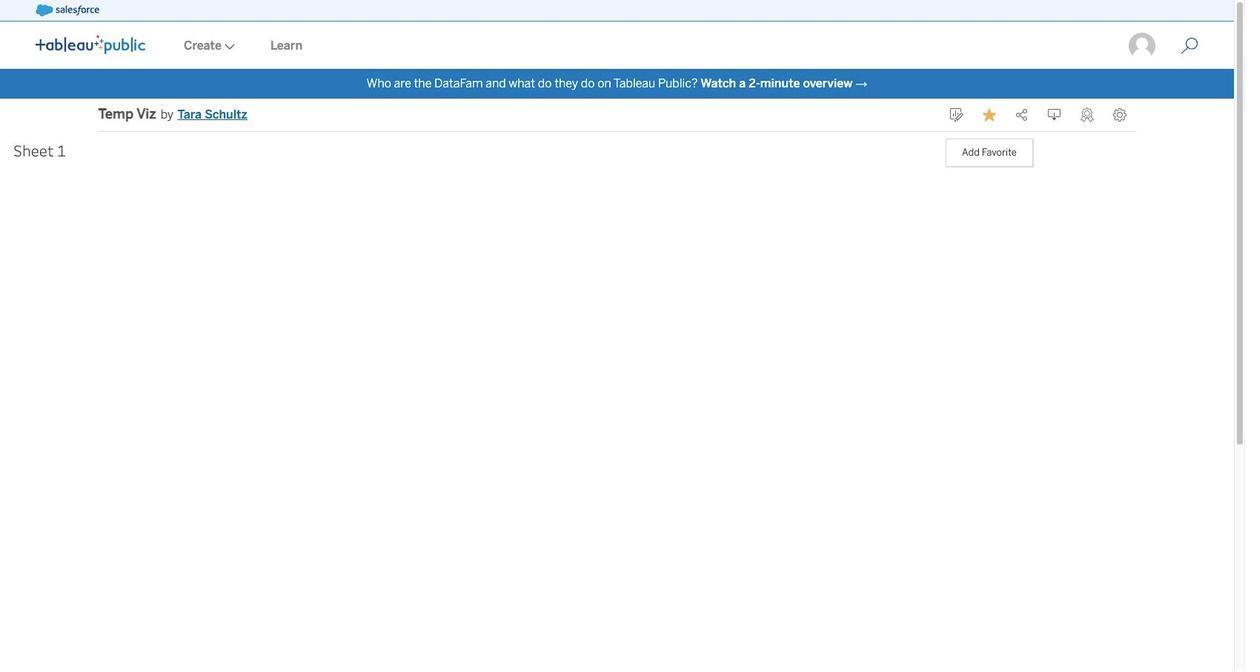 Task type: describe. For each thing, give the bounding box(es) containing it.
edit image
[[950, 108, 963, 122]]

create image
[[222, 44, 235, 50]]



Task type: locate. For each thing, give the bounding box(es) containing it.
go to search image
[[1163, 37, 1217, 55]]

salesforce logo image
[[36, 4, 99, 16]]

favorite button image
[[983, 108, 996, 122]]

tara.schultz image
[[1128, 31, 1157, 61]]

logo image
[[36, 35, 145, 54]]

nominate for viz of the day image
[[1080, 107, 1094, 122]]



Task type: vqa. For each thing, say whether or not it's contained in the screenshot.
'Favorite button' 'image'
yes



